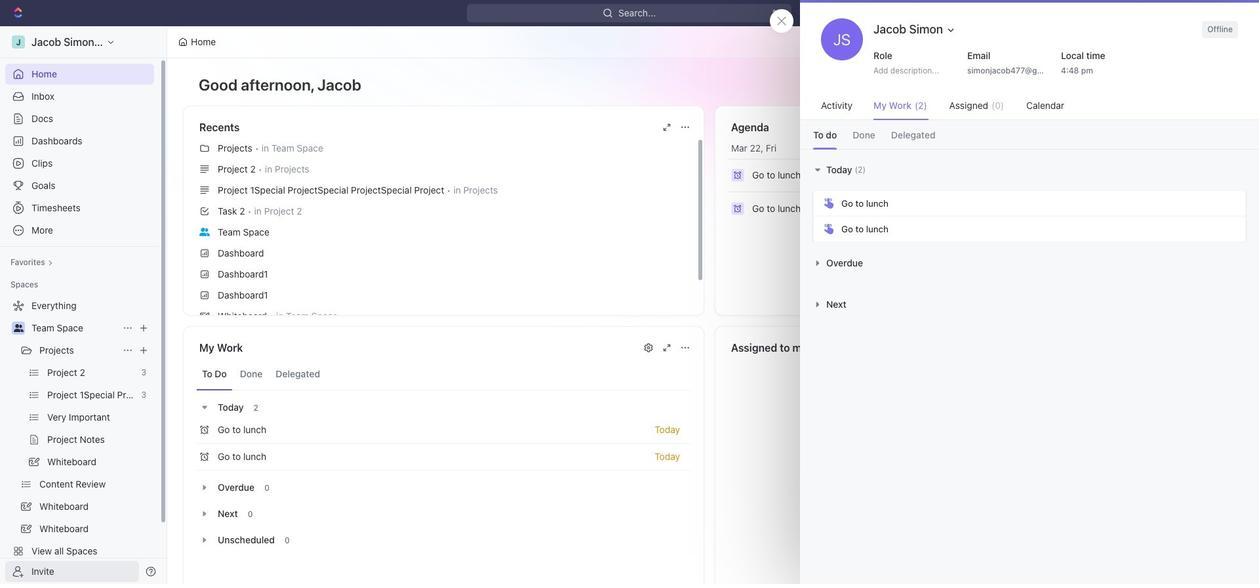 Task type: locate. For each thing, give the bounding box(es) containing it.
tab list
[[801, 120, 1260, 149], [197, 358, 691, 390]]

0 horizontal spatial tab list
[[197, 358, 691, 390]]

1 vertical spatial tab list
[[197, 358, 691, 390]]

0 vertical spatial user group image
[[199, 228, 210, 236]]

1 vertical spatial user group image
[[13, 324, 23, 332]]

1 horizontal spatial tab list
[[801, 120, 1260, 149]]

0 horizontal spatial user group image
[[13, 324, 23, 332]]

tab panel
[[801, 149, 1260, 325]]

0 vertical spatial tab list
[[801, 120, 1260, 149]]

tree
[[5, 295, 154, 584]]

sidebar navigation
[[0, 26, 170, 584]]

user group image
[[199, 228, 210, 236], [13, 324, 23, 332]]

1 horizontal spatial user group image
[[199, 228, 210, 236]]

user group image inside sidebar navigation
[[13, 324, 23, 332]]



Task type: describe. For each thing, give the bounding box(es) containing it.
jacob simon's workspace, , element
[[12, 35, 25, 49]]

tree inside sidebar navigation
[[5, 295, 154, 584]]



Task type: vqa. For each thing, say whether or not it's contained in the screenshot.
Search text field
no



